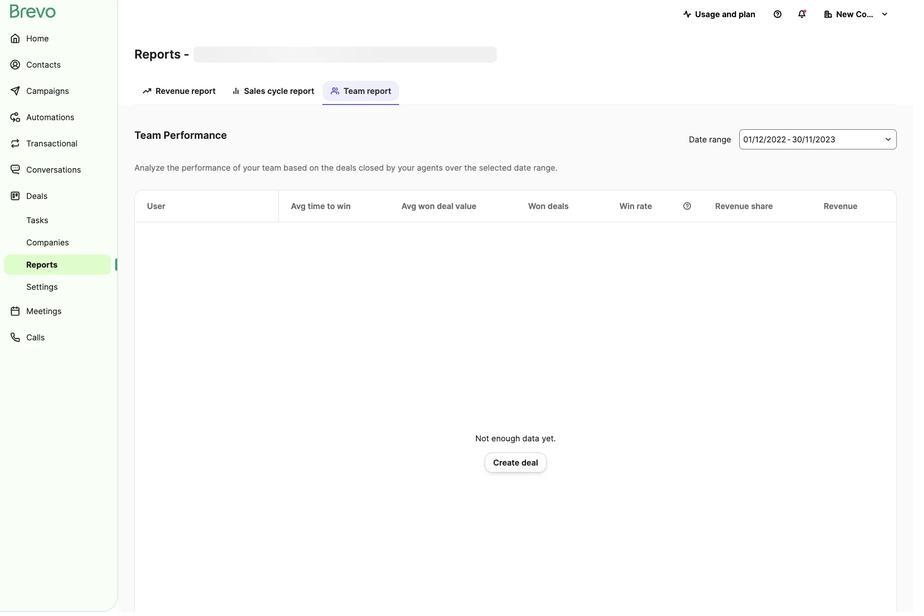 Task type: vqa. For each thing, say whether or not it's contained in the screenshot.
Go to Automation to see your plan and credit usage for this feature. ALERT
no



Task type: locate. For each thing, give the bounding box(es) containing it.
2 your from the left
[[398, 163, 415, 173]]

settings
[[26, 282, 58, 292]]

by
[[386, 163, 396, 173]]

team
[[344, 86, 365, 96], [135, 129, 161, 142]]

3 report from the left
[[367, 86, 392, 96]]

revenue share
[[716, 201, 774, 211]]

your
[[243, 163, 260, 173], [398, 163, 415, 173]]

create deal
[[494, 458, 539, 468]]

home link
[[4, 26, 111, 51]]

revenue for revenue share
[[716, 201, 750, 211]]

0 horizontal spatial -
[[184, 47, 189, 62]]

1 vertical spatial deals
[[548, 201, 569, 211]]

meetings link
[[4, 299, 111, 324]]

2 horizontal spatial report
[[367, 86, 392, 96]]

revenue inside tab list
[[156, 86, 190, 96]]

2 avg from the left
[[402, 201, 417, 211]]

report for revenue report
[[192, 86, 216, 96]]

reports
[[135, 47, 181, 62], [26, 260, 58, 270]]

companies
[[26, 238, 69, 248]]

tasks
[[26, 215, 48, 226]]

0 horizontal spatial your
[[243, 163, 260, 173]]

1 vertical spatial team
[[135, 129, 161, 142]]

enough
[[492, 434, 521, 444]]

team report link
[[323, 81, 400, 105]]

date
[[690, 135, 708, 145]]

1 the from the left
[[167, 163, 179, 173]]

create deal button
[[485, 453, 547, 473]]

usage
[[696, 9, 721, 19]]

avg left won
[[402, 201, 417, 211]]

analyze
[[135, 163, 165, 173]]

avg won deal value
[[402, 201, 477, 211]]

0 horizontal spatial avg
[[291, 201, 306, 211]]

companies link
[[4, 233, 111, 253]]

0 vertical spatial team
[[344, 86, 365, 96]]

0 horizontal spatial the
[[167, 163, 179, 173]]

analyze the performance of your team based on the deals closed by your agents over the selected date range.
[[135, 163, 558, 173]]

2 horizontal spatial the
[[465, 163, 477, 173]]

transactional
[[26, 139, 78, 149]]

0 horizontal spatial revenue
[[156, 86, 190, 96]]

- for 01/12/2022
[[788, 135, 792, 145]]

tab list
[[135, 81, 898, 105]]

- up revenue report at the left top of page
[[184, 47, 189, 62]]

- right 01/12/2022
[[788, 135, 792, 145]]

the right 'analyze'
[[167, 163, 179, 173]]

home
[[26, 33, 49, 43]]

deal right create on the bottom right
[[522, 458, 539, 468]]

the
[[167, 163, 179, 173], [321, 163, 334, 173], [465, 163, 477, 173]]

0 vertical spatial -
[[184, 47, 189, 62]]

0 vertical spatial reports
[[135, 47, 181, 62]]

rate
[[637, 201, 653, 211]]

your right of
[[243, 163, 260, 173]]

deal right won
[[437, 201, 454, 211]]

1 vertical spatial reports
[[26, 260, 58, 270]]

revenue
[[156, 86, 190, 96], [716, 201, 750, 211], [824, 201, 858, 211]]

avg time to win
[[291, 201, 351, 211]]

deals
[[336, 163, 357, 173], [548, 201, 569, 211]]

deal inside 'button'
[[522, 458, 539, 468]]

and
[[723, 9, 737, 19]]

0 vertical spatial deals
[[336, 163, 357, 173]]

1 horizontal spatial avg
[[402, 201, 417, 211]]

deal
[[437, 201, 454, 211], [522, 458, 539, 468]]

report for team report
[[367, 86, 392, 96]]

win
[[337, 201, 351, 211]]

tab list containing revenue report
[[135, 81, 898, 105]]

0 horizontal spatial report
[[192, 86, 216, 96]]

won
[[419, 201, 435, 211]]

-
[[184, 47, 189, 62], [788, 135, 792, 145]]

the right on at the top left of page
[[321, 163, 334, 173]]

of
[[233, 163, 241, 173]]

1 report from the left
[[192, 86, 216, 96]]

0 vertical spatial deal
[[437, 201, 454, 211]]

1 horizontal spatial reports
[[135, 47, 181, 62]]

1 vertical spatial deal
[[522, 458, 539, 468]]

1 horizontal spatial revenue
[[716, 201, 750, 211]]

team report
[[344, 86, 392, 96]]

avg
[[291, 201, 306, 211], [402, 201, 417, 211]]

1 horizontal spatial team
[[344, 86, 365, 96]]

new company button
[[817, 4, 898, 24]]

1 horizontal spatial deals
[[548, 201, 569, 211]]

3 the from the left
[[465, 163, 477, 173]]

1 avg from the left
[[291, 201, 306, 211]]

deals right won
[[548, 201, 569, 211]]

2 horizontal spatial revenue
[[824, 201, 858, 211]]

1 horizontal spatial the
[[321, 163, 334, 173]]

win
[[620, 201, 635, 211]]

sales cycle report
[[244, 86, 315, 96]]

team inside tab list
[[344, 86, 365, 96]]

2 report from the left
[[290, 86, 315, 96]]

not
[[476, 434, 490, 444]]

performance
[[182, 163, 231, 173]]

reports up revenue report link
[[135, 47, 181, 62]]

reports for reports
[[26, 260, 58, 270]]

0 horizontal spatial team
[[135, 129, 161, 142]]

1 vertical spatial -
[[788, 135, 792, 145]]

time
[[308, 201, 325, 211]]

1 horizontal spatial report
[[290, 86, 315, 96]]

01/12/2022
[[744, 135, 787, 145]]

reports -
[[135, 47, 189, 62]]

range
[[710, 135, 732, 145]]

team for team report
[[344, 86, 365, 96]]

the right over
[[465, 163, 477, 173]]

deals
[[26, 191, 48, 201]]

1 horizontal spatial your
[[398, 163, 415, 173]]

won
[[529, 201, 546, 211]]

data
[[523, 434, 540, 444]]

avg left 'time' at the left top of the page
[[291, 201, 306, 211]]

reports up settings
[[26, 260, 58, 270]]

1 horizontal spatial deal
[[522, 458, 539, 468]]

your right the by
[[398, 163, 415, 173]]

avg for avg won deal value
[[402, 201, 417, 211]]

meetings
[[26, 306, 62, 317]]

report
[[192, 86, 216, 96], [290, 86, 315, 96], [367, 86, 392, 96]]

company
[[856, 9, 894, 19]]

deals left closed
[[336, 163, 357, 173]]

automations
[[26, 112, 74, 122]]

1 horizontal spatial -
[[788, 135, 792, 145]]

0 horizontal spatial reports
[[26, 260, 58, 270]]



Task type: describe. For each thing, give the bounding box(es) containing it.
user
[[147, 201, 166, 211]]

- for reports
[[184, 47, 189, 62]]

deals link
[[4, 184, 111, 208]]

conversations link
[[4, 158, 111, 182]]

tasks link
[[4, 210, 111, 231]]

on
[[310, 163, 319, 173]]

automations link
[[4, 105, 111, 129]]

reports for reports -
[[135, 47, 181, 62]]

selected
[[479, 163, 512, 173]]

2 the from the left
[[321, 163, 334, 173]]

team for team performance
[[135, 129, 161, 142]]

30/11/2023
[[793, 135, 836, 145]]

campaigns
[[26, 86, 69, 96]]

cycle
[[267, 86, 288, 96]]

new company
[[837, 9, 894, 19]]

performance
[[164, 129, 227, 142]]

value
[[456, 201, 477, 211]]

team
[[262, 163, 281, 173]]

0 horizontal spatial deals
[[336, 163, 357, 173]]

share
[[752, 201, 774, 211]]

agents
[[417, 163, 443, 173]]

settings link
[[4, 277, 111, 297]]

conversations
[[26, 165, 81, 175]]

not enough data yet.
[[476, 434, 556, 444]]

avg for avg time to win
[[291, 201, 306, 211]]

usage and plan
[[696, 9, 756, 19]]

sales
[[244, 86, 265, 96]]

closed
[[359, 163, 384, 173]]

over
[[446, 163, 462, 173]]

win rate
[[620, 201, 653, 211]]

team performance
[[135, 129, 227, 142]]

create
[[494, 458, 520, 468]]

range.
[[534, 163, 558, 173]]

plan
[[739, 9, 756, 19]]

yet.
[[542, 434, 556, 444]]

revenue report link
[[135, 81, 224, 104]]

01/12/2022 - 30/11/2023
[[744, 135, 836, 145]]

sales cycle report link
[[224, 81, 323, 104]]

contacts
[[26, 60, 61, 70]]

transactional link
[[4, 131, 111, 156]]

reports link
[[4, 255, 111, 275]]

won deals
[[529, 201, 569, 211]]

date
[[514, 163, 532, 173]]

based
[[284, 163, 307, 173]]

calls link
[[4, 326, 111, 350]]

date range
[[690, 135, 732, 145]]

contacts link
[[4, 53, 111, 77]]

1 your from the left
[[243, 163, 260, 173]]

new
[[837, 9, 854, 19]]

revenue for revenue report
[[156, 86, 190, 96]]

revenue report
[[156, 86, 216, 96]]

campaigns link
[[4, 79, 111, 103]]

usage and plan button
[[675, 4, 764, 24]]

0 horizontal spatial deal
[[437, 201, 454, 211]]

to
[[327, 201, 335, 211]]

calls
[[26, 333, 45, 343]]



